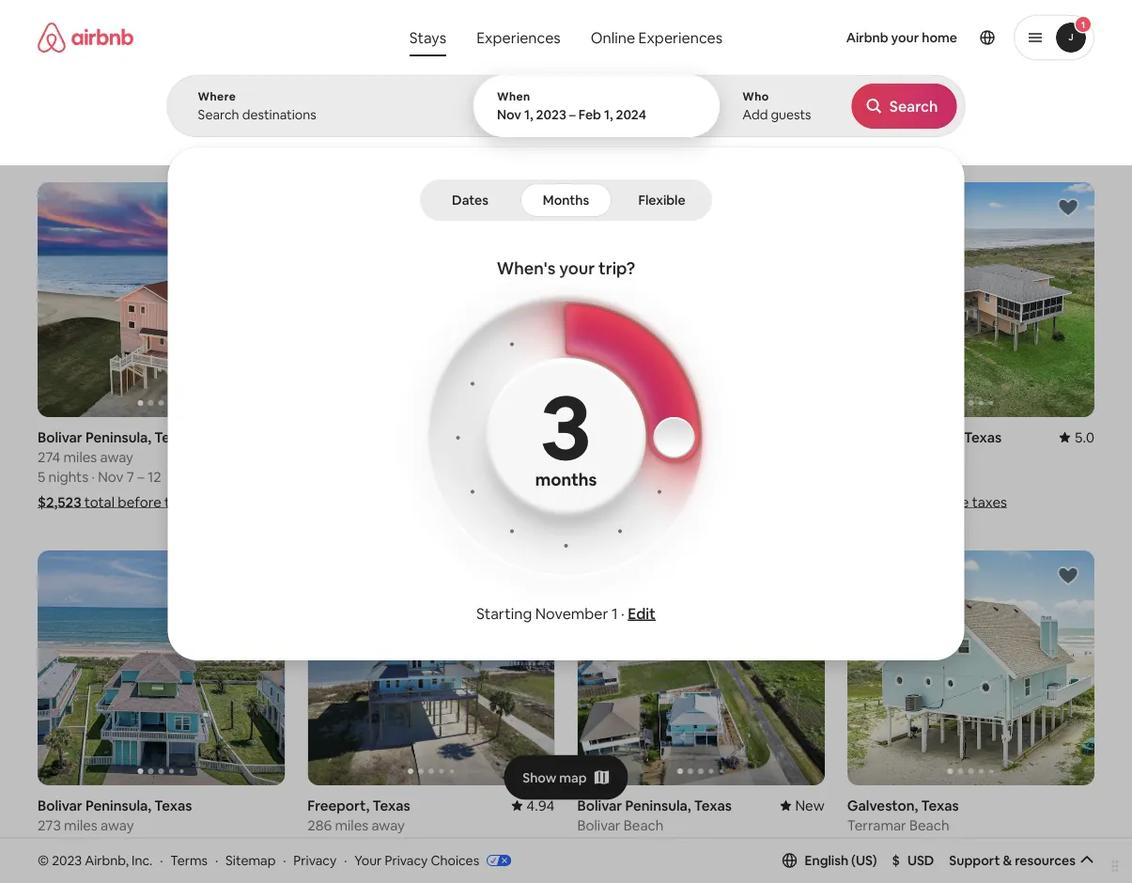 Task type: locate. For each thing, give the bounding box(es) containing it.
before down 17
[[655, 493, 699, 511]]

away up your
[[372, 816, 405, 834]]

2024
[[616, 106, 646, 123]]

map
[[559, 769, 587, 786]]

1 horizontal spatial beach
[[909, 816, 949, 834]]

nights up "$2,396"
[[318, 836, 358, 854]]

– inside bolivar peninsula, texas 273 miles away 5 nights · nov 1 – 6 $6,650 total before taxes
[[136, 836, 143, 854]]

1 horizontal spatial 2023
[[536, 106, 566, 123]]

your for trip?
[[559, 257, 595, 279]]

nights inside the galveston, texas 283 miles away 5 nights · nov 12 – 17 $1,708 total before taxes
[[588, 467, 628, 486]]

add to wishlist: galveston, texas image
[[1057, 565, 1079, 587]]

2 12 from the left
[[666, 467, 680, 486]]

group
[[38, 94, 772, 167], [38, 182, 285, 417], [307, 182, 555, 417], [577, 182, 825, 417], [847, 182, 1095, 417], [38, 551, 285, 786], [307, 551, 555, 786], [577, 551, 825, 786], [847, 551, 1095, 786]]

tiny homes
[[178, 139, 238, 154]]

bolivar inside bolivar peninsula, texas 274 miles away 5 nights · nov 7 – 12 $2,523 total before taxes
[[38, 428, 82, 446]]

galveston, for galveston, texas
[[307, 428, 378, 446]]

miles right 283
[[605, 448, 638, 466]]

peninsula, inside bolivar peninsula, texas 273 miles away 5 nights · nov 1 – 6 $6,650 total before taxes
[[85, 796, 151, 815]]

beach down show map button
[[624, 816, 664, 834]]

galveston, for galveston, texas terramar beach 5 nights · nov 1 – 6 $3,345 total before taxes
[[847, 796, 918, 815]]

before inside bolivar peninsula, texas 274 miles away 5 nights · nov 7 – 12 $2,523 total before taxes
[[118, 493, 161, 511]]

total inside bolivar peninsula, texas 274 miles away 5 nights · nov 7 – 12 $2,523 total before taxes
[[84, 493, 115, 511]]

airbnb,
[[85, 852, 129, 869]]

12 left 17
[[666, 467, 680, 486]]

1 horizontal spatial galveston,
[[577, 428, 648, 446]]

beach
[[624, 816, 664, 834], [909, 816, 949, 834]]

nights down terramar on the right bottom
[[858, 836, 898, 854]]

0 horizontal spatial 12
[[147, 467, 161, 486]]

experiences up when
[[476, 28, 561, 47]]

texas inside bolivar peninsula, texas bolivar beach 5 nights · nov 1 – 6
[[694, 796, 732, 815]]

2023
[[536, 106, 566, 123], [52, 852, 82, 869]]

tab list containing dates
[[424, 179, 708, 221]]

1 horizontal spatial experiences
[[638, 28, 723, 47]]

away inside the galveston, texas 283 miles away 5 nights · nov 12 – 17 $1,708 total before taxes
[[641, 448, 674, 466]]

miles right 274
[[63, 448, 97, 466]]

bolivar
[[38, 428, 82, 446], [847, 428, 892, 446], [38, 796, 82, 815], [577, 796, 622, 815], [577, 816, 621, 834]]

texas inside freeport, texas 286 miles away 5 nights · nov 1 – 6 $2,396 total before taxes
[[373, 796, 410, 815]]

when nov 1, 2023 – feb 1, 2024
[[497, 89, 646, 123]]

1 total before taxes button from the left
[[307, 493, 469, 511]]

1
[[1081, 18, 1085, 31], [396, 467, 402, 486], [936, 467, 942, 486], [612, 604, 618, 623], [127, 836, 132, 854], [396, 836, 402, 854], [666, 836, 672, 854], [936, 836, 942, 854]]

support & resources
[[949, 852, 1076, 869]]

taxes inside the galveston, texas 283 miles away 5 nights · nov 12 – 17 $1,708 total before taxes
[[702, 493, 737, 511]]

experiences right the online
[[638, 28, 723, 47]]

1 inside stays tab panel
[[612, 604, 618, 623]]

0 horizontal spatial nov 1 – 6 total before taxes
[[354, 467, 469, 511]]

group for 283 miles away
[[577, 182, 825, 417]]

Where field
[[198, 106, 443, 123]]

0 horizontal spatial total before taxes button
[[307, 493, 469, 511]]

nights inside bolivar peninsula, texas 274 miles away 5 nights · nov 7 – 12 $2,523 total before taxes
[[48, 467, 88, 486]]

privacy down 286
[[293, 852, 337, 869]]

grid
[[573, 139, 594, 153]]

5 inside freeport, texas 286 miles away 5 nights · nov 1 – 6 $2,396 total before taxes
[[307, 836, 315, 854]]

new place to stay image
[[780, 796, 825, 815]]

5 down 283
[[577, 467, 585, 486]]

peninsula, for bolivar peninsula, texas 274 miles away 5 nights · nov 7 – 12 $2,523 total before taxes
[[85, 428, 151, 446]]

1 vertical spatial 2023
[[52, 852, 82, 869]]

where
[[198, 89, 236, 104]]

feb
[[579, 106, 601, 123]]

away up airbnb,
[[101, 816, 134, 834]]

1 inside dropdown button
[[1081, 18, 1085, 31]]

terms · sitemap · privacy
[[170, 852, 337, 869]]

peninsula, inside bolivar peninsula, texas bolivar beach 5 nights · nov 1 – 6
[[625, 796, 691, 815]]

&
[[1003, 852, 1012, 869]]

add to wishlist: bolivar peninsula, texas image
[[1057, 196, 1079, 219]]

286
[[307, 816, 332, 834]]

bolivar for bolivar peninsula, texas bolivar beach 5 nights · nov 1 – 6
[[577, 796, 622, 815]]

peninsula, for bolivar peninsula, texas bolivar beach 5 nights · nov 1 – 6
[[625, 796, 691, 815]]

– inside freeport, texas 286 miles away 5 nights · nov 1 – 6 $2,396 total before taxes
[[405, 836, 412, 854]]

peninsula, inside bolivar peninsula, texas 274 miles away 5 nights · nov 7 – 12 $2,523 total before taxes
[[85, 428, 151, 446]]

nights up $1,708
[[588, 467, 628, 486]]

1 experiences from the left
[[476, 28, 561, 47]]

privacy
[[293, 852, 337, 869], [385, 852, 428, 869]]

miles down freeport,
[[335, 816, 368, 834]]

before right your
[[388, 861, 432, 880]]

0 horizontal spatial privacy
[[293, 852, 337, 869]]

0 horizontal spatial galveston,
[[307, 428, 378, 446]]

1 nov 1 – 6 total before taxes from the left
[[354, 467, 469, 511]]

2023 up off-the-grid
[[536, 106, 566, 123]]

profile element
[[754, 0, 1095, 75]]

tab list
[[424, 179, 708, 221]]

before down galveston, texas
[[387, 493, 431, 511]]

english (us)
[[805, 852, 877, 869]]

miles right 273
[[64, 816, 98, 834]]

display total before taxes switch
[[1045, 119, 1079, 142]]

taxes inside bolivar peninsula, texas 273 miles away 5 nights · nov 1 – 6 $6,650 total before taxes
[[166, 861, 200, 880]]

1 vertical spatial your
[[559, 257, 595, 279]]

privacy link
[[293, 852, 337, 869]]

nights down show map button
[[588, 836, 628, 854]]

galveston,
[[307, 428, 378, 446], [577, 428, 648, 446], [847, 796, 918, 815]]

1 horizontal spatial 1,
[[604, 106, 613, 123]]

total
[[943, 123, 968, 138], [84, 493, 115, 511], [354, 493, 384, 511], [622, 493, 652, 511], [892, 493, 922, 511], [85, 861, 116, 880], [355, 861, 385, 880], [894, 861, 925, 880]]

total before taxes button
[[307, 493, 469, 511], [847, 493, 1007, 511]]

away inside freeport, texas 286 miles away 5 nights · nov 1 – 6 $2,396 total before taxes
[[372, 816, 405, 834]]

bolivar for bolivar peninsula, texas 273 miles away 5 nights · nov 1 – 6 $6,650 total before taxes
[[38, 796, 82, 815]]

5.0 out of 5 average rating image
[[1059, 428, 1095, 446]]

total right $3,345
[[894, 861, 925, 880]]

flexible
[[638, 192, 685, 209]]

5 inside bolivar peninsula, texas 273 miles away 5 nights · nov 1 – 6 $6,650 total before taxes
[[38, 836, 45, 854]]

total right "$2,396"
[[355, 861, 385, 880]]

0 vertical spatial 2023
[[536, 106, 566, 123]]

total before taxes button down galveston, texas
[[307, 493, 469, 511]]

taxes inside galveston, texas terramar beach 5 nights · nov 1 – 6 $3,345 total before taxes
[[974, 861, 1009, 880]]

total inside the galveston, texas 283 miles away 5 nights · nov 12 – 17 $1,708 total before taxes
[[622, 493, 652, 511]]

skiing
[[457, 139, 489, 154]]

1,
[[524, 106, 533, 123], [604, 106, 613, 123]]

(us)
[[851, 852, 877, 869]]

beach up usd
[[909, 816, 949, 834]]

2023 right "©"
[[52, 852, 82, 869]]

sitemap link
[[226, 852, 276, 869]]

1 beach from the left
[[624, 816, 664, 834]]

add to wishlist: galveston, texas image
[[517, 196, 540, 219]]

when's your trip?
[[497, 257, 635, 279]]

away inside bolivar peninsula, texas 274 miles away 5 nights · nov 7 – 12 $2,523 total before taxes
[[100, 448, 133, 466]]

nights up $2,523
[[48, 467, 88, 486]]

beach inside galveston, texas terramar beach 5 nights · nov 1 – 6 $3,345 total before taxes
[[909, 816, 949, 834]]

5 down 286
[[307, 836, 315, 854]]

galveston, texas
[[307, 428, 419, 446]]

1, right feb
[[604, 106, 613, 123]]

before inside button
[[970, 123, 1006, 138]]

total right $6,650
[[85, 861, 116, 880]]

usd
[[907, 852, 934, 869]]

1 horizontal spatial 12
[[666, 467, 680, 486]]

0 horizontal spatial 1,
[[524, 106, 533, 123]]

nov 1 – 6 total before taxes down 'bolivar peninsula, texas'
[[892, 467, 1007, 511]]

miles
[[63, 448, 97, 466], [605, 448, 638, 466], [64, 816, 98, 834], [335, 816, 368, 834]]

countryside
[[268, 139, 334, 154]]

nov inside when nov 1, 2023 – feb 1, 2024
[[497, 106, 521, 123]]

away right 283
[[641, 448, 674, 466]]

· inside stays tab panel
[[621, 604, 625, 623]]

months
[[535, 468, 597, 490]]

2023 inside when nov 1, 2023 – feb 1, 2024
[[536, 106, 566, 123]]

nov inside bolivar peninsula, texas 274 miles away 5 nights · nov 7 – 12 $2,523 total before taxes
[[98, 467, 123, 486]]

12
[[147, 467, 161, 486], [666, 467, 680, 486]]

– inside when nov 1, 2023 – feb 1, 2024
[[569, 106, 576, 123]]

privacy right your
[[385, 852, 428, 869]]

galveston, inside galveston, texas terramar beach 5 nights · nov 1 – 6 $3,345 total before taxes
[[847, 796, 918, 815]]

stays tab panel
[[167, 75, 965, 660]]

before left 'terms'
[[119, 861, 162, 880]]

before right display in the right of the page
[[970, 123, 1006, 138]]

$2,396
[[307, 861, 352, 880]]

6 inside galveston, texas terramar beach 5 nights · nov 1 – 6 $3,345 total before taxes
[[955, 836, 963, 854]]

miles inside the galveston, texas 283 miles away 5 nights · nov 12 – 17 $1,708 total before taxes
[[605, 448, 638, 466]]

bolivar inside bolivar peninsula, texas 273 miles away 5 nights · nov 1 – 6 $6,650 total before taxes
[[38, 796, 82, 815]]

5
[[38, 467, 45, 486], [577, 467, 585, 486], [38, 836, 45, 854], [307, 836, 315, 854], [577, 836, 585, 854], [847, 836, 855, 854]]

bolivar peninsula, texas 273 miles away 5 nights · nov 1 – 6 $6,650 total before taxes
[[38, 796, 200, 880]]

1 horizontal spatial total before taxes button
[[847, 493, 1007, 511]]

total before taxes button for texas
[[307, 493, 469, 511]]

0 horizontal spatial beach
[[624, 816, 664, 834]]

before down 7
[[118, 493, 161, 511]]

2 beach from the left
[[909, 816, 949, 834]]

1 horizontal spatial your
[[891, 29, 919, 46]]

before inside galveston, texas terramar beach 5 nights · nov 1 – 6 $3,345 total before taxes
[[928, 861, 971, 880]]

galveston, inside the galveston, texas 283 miles away 5 nights · nov 12 – 17 $1,708 total before taxes
[[577, 428, 648, 446]]

0 horizontal spatial your
[[559, 257, 595, 279]]

peninsula, for bolivar peninsula, texas 273 miles away 5 nights · nov 1 – 6 $6,650 total before taxes
[[85, 796, 151, 815]]

total right $1,708
[[622, 493, 652, 511]]

away
[[100, 448, 133, 466], [641, 448, 674, 466], [101, 816, 134, 834], [372, 816, 405, 834]]

nov
[[497, 106, 521, 123], [98, 467, 123, 486], [368, 467, 393, 486], [638, 467, 663, 486], [907, 467, 933, 486], [98, 836, 123, 854], [368, 836, 393, 854], [638, 836, 663, 854], [907, 836, 933, 854]]

nov inside galveston, texas terramar beach 5 nights · nov 1 – 6 $3,345 total before taxes
[[907, 836, 933, 854]]

1 12 from the left
[[147, 467, 161, 486]]

5 up $3,345
[[847, 836, 855, 854]]

miles inside freeport, texas 286 miles away 5 nights · nov 1 – 6 $2,396 total before taxes
[[335, 816, 368, 834]]

$ usd
[[892, 852, 934, 869]]

1, down when
[[524, 106, 533, 123]]

away up 7
[[100, 448, 133, 466]]

bolivar peninsula, texas 274 miles away 5 nights · nov 7 – 12 $2,523 total before taxes
[[38, 428, 199, 511]]

2 total before taxes button from the left
[[847, 493, 1007, 511]]

0 horizontal spatial experiences
[[476, 28, 561, 47]]

1 horizontal spatial nov 1 – 6 total before taxes
[[892, 467, 1007, 511]]

0 vertical spatial your
[[891, 29, 919, 46]]

2 horizontal spatial galveston,
[[847, 796, 918, 815]]

–
[[569, 106, 576, 123], [137, 467, 144, 486], [405, 467, 412, 486], [683, 467, 690, 486], [945, 467, 952, 486], [136, 836, 143, 854], [405, 836, 412, 854], [675, 836, 682, 854], [945, 836, 952, 854]]

6 inside bolivar peninsula, texas 273 miles away 5 nights · nov 1 – 6 $6,650 total before taxes
[[146, 836, 154, 854]]

texas inside the galveston, texas 283 miles away 5 nights · nov 12 – 17 $1,708 total before taxes
[[651, 428, 689, 446]]

2 nov 1 – 6 total before taxes from the left
[[892, 467, 1007, 511]]

who
[[742, 89, 769, 104]]

nov 1 – 6 total before taxes
[[354, 467, 469, 511], [892, 467, 1007, 511]]

nov inside bolivar peninsula, texas 273 miles away 5 nights · nov 1 – 6 $6,650 total before taxes
[[98, 836, 123, 854]]

terms link
[[170, 852, 208, 869]]

1 horizontal spatial privacy
[[385, 852, 428, 869]]

your left trip?
[[559, 257, 595, 279]]

experiences inside experiences button
[[476, 28, 561, 47]]

guests
[[771, 106, 811, 123]]

group containing off-the-grid
[[38, 94, 772, 167]]

before
[[970, 123, 1006, 138], [118, 493, 161, 511], [387, 493, 431, 511], [655, 493, 699, 511], [925, 493, 969, 511], [119, 861, 162, 880], [388, 861, 432, 880], [928, 861, 971, 880]]

5 down 273
[[38, 836, 45, 854]]

5 down 274
[[38, 467, 45, 486]]

total inside freeport, texas 286 miles away 5 nights · nov 1 – 6 $2,396 total before taxes
[[355, 861, 385, 880]]

home
[[922, 29, 957, 46]]

add to wishlist: freeport, texas image
[[517, 565, 540, 587]]

peninsula,
[[85, 428, 151, 446], [895, 428, 961, 446], [85, 796, 151, 815], [625, 796, 691, 815]]

total right display in the right of the page
[[943, 123, 968, 138]]

none search field containing 3
[[167, 0, 965, 660]]

None search field
[[167, 0, 965, 660]]

12 right 7
[[147, 467, 161, 486]]

your inside stays tab panel
[[559, 257, 595, 279]]

– inside bolivar peninsula, texas bolivar beach 5 nights · nov 1 – 6
[[675, 836, 682, 854]]

nov inside freeport, texas 286 miles away 5 nights · nov 1 – 6 $2,396 total before taxes
[[368, 836, 393, 854]]

nov 1 – 6 total before taxes down galveston, texas
[[354, 467, 469, 511]]

2 1, from the left
[[604, 106, 613, 123]]

nights inside galveston, texas terramar beach 5 nights · nov 1 – 6 $3,345 total before taxes
[[858, 836, 898, 854]]

3
[[540, 368, 592, 485]]

when
[[497, 89, 530, 104]]

1 inside galveston, texas terramar beach 5 nights · nov 1 – 6 $3,345 total before taxes
[[936, 836, 942, 854]]

5 down map
[[577, 836, 585, 854]]

total before taxes button down 'bolivar peninsula, texas'
[[847, 493, 1007, 511]]

play
[[722, 139, 744, 154]]

nights up $6,650
[[48, 836, 88, 854]]

– inside galveston, texas terramar beach 5 nights · nov 1 – 6 $3,345 total before taxes
[[945, 836, 952, 854]]

nov inside the galveston, texas 283 miles away 5 nights · nov 12 – 17 $1,708 total before taxes
[[638, 467, 663, 486]]

nights inside bolivar peninsula, texas 273 miles away 5 nights · nov 1 – 6 $6,650 total before taxes
[[48, 836, 88, 854]]

taxes
[[1008, 123, 1037, 138], [164, 493, 199, 511], [434, 493, 469, 511], [702, 493, 737, 511], [972, 493, 1007, 511], [166, 861, 200, 880], [435, 861, 470, 880], [974, 861, 1009, 880]]

your inside profile element
[[891, 29, 919, 46]]

your left home
[[891, 29, 919, 46]]

terms
[[170, 852, 208, 869]]

2 experiences from the left
[[638, 28, 723, 47]]

experiences
[[476, 28, 561, 47], [638, 28, 723, 47]]

before right $
[[928, 861, 971, 880]]

total right $2,523
[[84, 493, 115, 511]]



Task type: vqa. For each thing, say whether or not it's contained in the screenshot.


Task type: describe. For each thing, give the bounding box(es) containing it.
taxes inside display total before taxes button
[[1008, 123, 1037, 138]]

your privacy choices link
[[354, 852, 511, 870]]

stays
[[409, 28, 446, 47]]

who add guests
[[742, 89, 811, 123]]

total inside galveston, texas terramar beach 5 nights · nov 1 – 6 $3,345 total before taxes
[[894, 861, 925, 880]]

airbnb
[[846, 29, 888, 46]]

bolivar for bolivar peninsula, texas
[[847, 428, 892, 446]]

4.82
[[526, 428, 555, 446]]

choices
[[431, 852, 479, 869]]

5 inside galveston, texas terramar beach 5 nights · nov 1 – 6 $3,345 total before taxes
[[847, 836, 855, 854]]

1 inside freeport, texas 286 miles away 5 nights · nov 1 – 6 $2,396 total before taxes
[[396, 836, 402, 854]]

1 inside bolivar peninsula, texas bolivar beach 5 nights · nov 1 – 6
[[666, 836, 672, 854]]

peninsula, for bolivar peninsula, texas
[[895, 428, 961, 446]]

nov 1 – 6 total before taxes for texas
[[354, 467, 469, 511]]

miles inside bolivar peninsula, texas 274 miles away 5 nights · nov 7 – 12 $2,523 total before taxes
[[63, 448, 97, 466]]

off-the-grid
[[529, 139, 594, 153]]

bolivar for bolivar peninsula, texas 274 miles away 5 nights · nov 7 – 12 $2,523 total before taxes
[[38, 428, 82, 446]]

galveston, texas terramar beach 5 nights · nov 1 – 6 $3,345 total before taxes
[[847, 796, 1009, 880]]

total inside bolivar peninsula, texas 273 miles away 5 nights · nov 1 – 6 $6,650 total before taxes
[[85, 861, 116, 880]]

7
[[127, 467, 134, 486]]

1 inside bolivar peninsula, texas 273 miles away 5 nights · nov 1 – 6 $6,650 total before taxes
[[127, 836, 132, 854]]

experiences inside the online experiences "link"
[[638, 28, 723, 47]]

inc.
[[132, 852, 152, 869]]

5 inside bolivar peninsula, texas 274 miles away 5 nights · nov 7 – 12 $2,523 total before taxes
[[38, 467, 45, 486]]

november
[[535, 604, 608, 623]]

12 inside bolivar peninsula, texas 274 miles away 5 nights · nov 7 – 12 $2,523 total before taxes
[[147, 467, 161, 486]]

tab list inside stays tab panel
[[424, 179, 708, 221]]

· inside galveston, texas terramar beach 5 nights · nov 1 – 6 $3,345 total before taxes
[[901, 836, 904, 854]]

homes
[[202, 139, 238, 154]]

texas inside bolivar peninsula, texas 274 miles away 5 nights · nov 7 – 12 $2,523 total before taxes
[[154, 428, 192, 446]]

flexible button
[[615, 183, 708, 217]]

months
[[543, 192, 589, 209]]

4.82 out of 5 average rating image
[[511, 428, 555, 446]]

6 inside bolivar peninsula, texas bolivar beach 5 nights · nov 1 – 6
[[685, 836, 694, 854]]

what can we help you find? tab list
[[394, 19, 576, 56]]

$3,345
[[847, 861, 891, 880]]

273
[[38, 816, 61, 834]]

vineyards
[[624, 139, 676, 154]]

dates
[[452, 192, 488, 209]]

show
[[523, 769, 556, 786]]

support & resources button
[[949, 852, 1094, 869]]

dates button
[[424, 183, 517, 217]]

taxes inside bolivar peninsula, texas 274 miles away 5 nights · nov 7 – 12 $2,523 total before taxes
[[164, 493, 199, 511]]

display total before taxes button
[[886, 108, 1095, 153]]

· inside freeport, texas 286 miles away 5 nights · nov 1 – 6 $2,396 total before taxes
[[361, 836, 365, 854]]

tiny
[[178, 139, 200, 154]]

add
[[742, 106, 768, 123]]

airbnb your home link
[[835, 18, 969, 57]]

english
[[805, 852, 848, 869]]

283
[[577, 448, 601, 466]]

group for 273 miles away
[[38, 551, 285, 786]]

· inside bolivar peninsula, texas 273 miles away 5 nights · nov 1 – 6 $6,650 total before taxes
[[91, 836, 95, 854]]

miles inside bolivar peninsula, texas 273 miles away 5 nights · nov 1 – 6 $6,650 total before taxes
[[64, 816, 98, 834]]

when's
[[497, 257, 556, 279]]

nov inside bolivar peninsula, texas bolivar beach 5 nights · nov 1 – 6
[[638, 836, 663, 854]]

galveston, texas 283 miles away 5 nights · nov 12 – 17 $1,708 total before taxes
[[577, 428, 737, 511]]

· inside the galveston, texas 283 miles away 5 nights · nov 12 – 17 $1,708 total before taxes
[[631, 467, 635, 486]]

total before taxes button for peninsula,
[[847, 493, 1007, 511]]

4.94
[[526, 796, 555, 815]]

airbnb your home
[[846, 29, 957, 46]]

your privacy choices
[[354, 852, 479, 869]]

online experiences link
[[576, 19, 738, 56]]

nights inside bolivar peninsula, texas bolivar beach 5 nights · nov 1 – 6
[[588, 836, 628, 854]]

1 button
[[1014, 15, 1095, 60]]

group for bolivar beach
[[577, 551, 825, 786]]

5 inside the galveston, texas 283 miles away 5 nights · nov 12 – 17 $1,708 total before taxes
[[577, 467, 585, 486]]

nov 1 – 6 total before taxes for peninsula,
[[892, 467, 1007, 511]]

show map
[[523, 769, 587, 786]]

edit button
[[628, 604, 656, 623]]

· inside bolivar peninsula, texas 274 miles away 5 nights · nov 7 – 12 $2,523 total before taxes
[[91, 467, 95, 486]]

©
[[38, 852, 49, 869]]

– inside bolivar peninsula, texas 274 miles away 5 nights · nov 7 – 12 $2,523 total before taxes
[[137, 467, 144, 486]]

beach inside bolivar peninsula, texas bolivar beach 5 nights · nov 1 – 6
[[624, 816, 664, 834]]

bolivar peninsula, texas bolivar beach 5 nights · nov 1 – 6
[[577, 796, 732, 854]]

stays button
[[394, 19, 461, 56]]

5 inside bolivar peninsula, texas bolivar beach 5 nights · nov 1 – 6
[[577, 836, 585, 854]]

group for 286 miles away
[[307, 551, 555, 786]]

1 1, from the left
[[524, 106, 533, 123]]

away inside bolivar peninsula, texas 273 miles away 5 nights · nov 1 – 6 $6,650 total before taxes
[[101, 816, 134, 834]]

support
[[949, 852, 1000, 869]]

taxes inside freeport, texas 286 miles away 5 nights · nov 1 – 6 $2,396 total before taxes
[[435, 861, 470, 880]]

your for home
[[891, 29, 919, 46]]

1 privacy from the left
[[293, 852, 337, 869]]

domes
[[371, 139, 409, 154]]

texas inside bolivar peninsula, texas 273 miles away 5 nights · nov 1 – 6 $6,650 total before taxes
[[154, 796, 192, 815]]

4.94 out of 5 average rating image
[[511, 796, 555, 815]]

galveston, for galveston, texas 283 miles away 5 nights · nov 12 – 17 $1,708 total before taxes
[[577, 428, 648, 446]]

group for terramar beach
[[847, 551, 1095, 786]]

before inside bolivar peninsula, texas 273 miles away 5 nights · nov 1 – 6 $6,650 total before taxes
[[119, 861, 162, 880]]

off-
[[529, 139, 550, 153]]

nights inside freeport, texas 286 miles away 5 nights · nov 1 – 6 $2,396 total before taxes
[[318, 836, 358, 854]]

before down 'bolivar peninsula, texas'
[[925, 493, 969, 511]]

0 horizontal spatial 2023
[[52, 852, 82, 869]]

© 2023 airbnb, inc. ·
[[38, 852, 163, 869]]

total down galveston, texas
[[354, 493, 384, 511]]

$6,650
[[38, 861, 82, 880]]

6 inside freeport, texas 286 miles away 5 nights · nov 1 – 6 $2,396 total before taxes
[[416, 836, 424, 854]]

display total before taxes
[[902, 123, 1037, 138]]

total down 'bolivar peninsula, texas'
[[892, 493, 922, 511]]

freeport, texas 286 miles away 5 nights · nov 1 – 6 $2,396 total before taxes
[[307, 796, 470, 880]]

$
[[892, 852, 900, 869]]

274
[[38, 448, 60, 466]]

edit
[[628, 604, 656, 623]]

english (us) button
[[782, 852, 877, 869]]

2 privacy from the left
[[385, 852, 428, 869]]

experiences button
[[461, 19, 576, 56]]

· inside bolivar peninsula, texas bolivar beach 5 nights · nov 1 – 6
[[631, 836, 635, 854]]

sitemap
[[226, 852, 276, 869]]

online
[[591, 28, 635, 47]]

$1,708
[[577, 493, 619, 511]]

starting
[[476, 604, 532, 623]]

– inside the galveston, texas 283 miles away 5 nights · nov 12 – 17 $1,708 total before taxes
[[683, 467, 690, 486]]

new
[[795, 796, 825, 815]]

resources
[[1015, 852, 1076, 869]]

bolivar peninsula, texas
[[847, 428, 1002, 446]]

5.0
[[1074, 428, 1095, 446]]

texas inside galveston, texas terramar beach 5 nights · nov 1 – 6 $3,345 total before taxes
[[921, 796, 959, 815]]

your
[[354, 852, 382, 869]]

trip?
[[599, 257, 635, 279]]

total inside button
[[943, 123, 968, 138]]

starting november 1 · edit
[[476, 604, 656, 623]]

17
[[693, 467, 707, 486]]

12 inside the galveston, texas 283 miles away 5 nights · nov 12 – 17 $1,708 total before taxes
[[666, 467, 680, 486]]

display
[[902, 123, 940, 138]]

online experiences
[[591, 28, 723, 47]]

group for 274 miles away
[[38, 182, 285, 417]]

freeport,
[[307, 796, 370, 815]]

show map button
[[504, 755, 628, 800]]

before inside the galveston, texas 283 miles away 5 nights · nov 12 – 17 $1,708 total before taxes
[[655, 493, 699, 511]]

the-
[[550, 139, 573, 153]]

months button
[[520, 183, 612, 217]]

before inside freeport, texas 286 miles away 5 nights · nov 1 – 6 $2,396 total before taxes
[[388, 861, 432, 880]]



